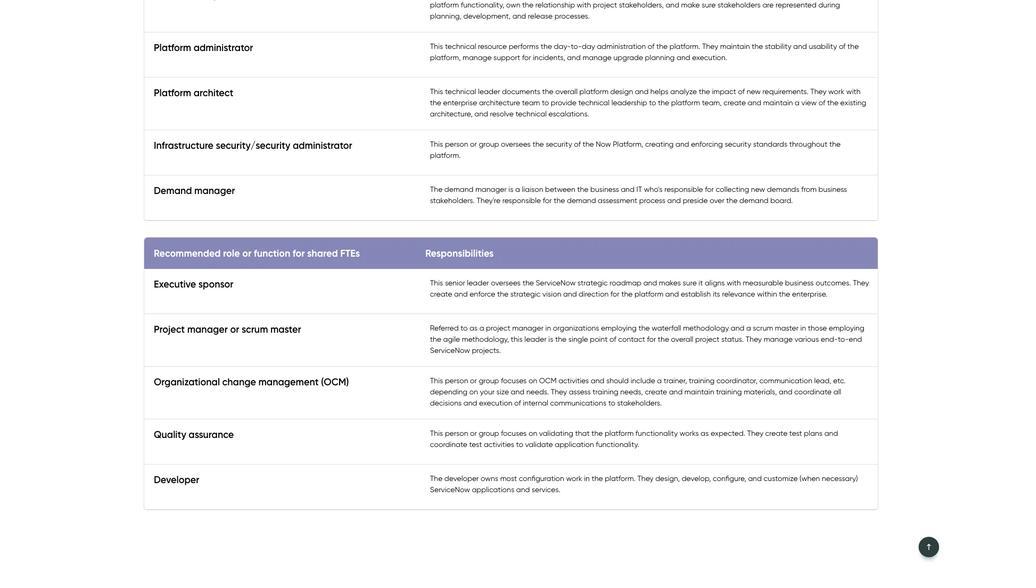 Task type: describe. For each thing, give the bounding box(es) containing it.
and inside use the platform team estimator to find out how many people you need to build your team and get a shareable estimate report.
[[857, 311, 874, 323]]

they inside the "referred to as a project manager in organizations employing the waterfall methodology and a scrum master in those employing the agile methodology, this leader is the single point of contact for the overall project status. they manage various end-to-end servicenow projects."
[[746, 335, 762, 344]]

and right team,
[[748, 98, 761, 107]]

a inside this technical leader documents the overall platform design and helps analyze the impact of new requirements. they work with the enterprise architecture team to provide technical leadership to the platform team, create and maintain a view of the existing architecture, and resolve technical escalations.
[[795, 98, 800, 107]]

get
[[533, 66, 549, 78]]

and up sites
[[677, 53, 690, 62]]

all
[[619, 66, 629, 78]]

activities inside this person or group focuses on ocm activities and should include a trainer, training coordinator, communication lead, etc. depending on your size and needs. they assess training needs, create and maintain training materials, and coordinate all decisions and execution of internal communications to stakeholders.
[[558, 376, 589, 385]]

technical down documents
[[515, 109, 547, 118]]

platform. inside "this person or group oversees the security of the now platform, creating and enforcing security standards throughout the platform."
[[430, 151, 461, 160]]

this person or group focuses on validating that the platform functionality works as expected. they create test plans and coordinate test activities to validate application functionality.
[[430, 429, 838, 449]]

the left right on the top of page
[[837, 268, 851, 280]]

helps
[[650, 87, 669, 96]]

customer
[[101, 30, 158, 46]]

teams
[[783, 268, 810, 280]]

your for organization.
[[547, 268, 566, 280]]

to inside your servicenow® platform team establishes, maintains, and extends servicenow as a strategic business platform in your organization. the strongest servicenow platform teams have the right number of people with the skills to support the now platform®.
[[598, 283, 607, 294]]

preside
[[683, 196, 708, 205]]

oversees inside this senior leader oversees the servicenow strategic roadmap and makes sure it aligns with measurable business outcomes. they create and enforce the strategic vision and direction for the platform and establish its relevance within the enterprise.
[[491, 278, 521, 288]]

2 horizontal spatial demand
[[739, 196, 768, 205]]

this person or group oversees the security of the now platform, creating and enforcing security standards throughout the platform.
[[430, 140, 841, 160]]

business right from
[[818, 185, 847, 194]]

platform down servicenow® in the top of the page
[[497, 268, 535, 280]]

demand
[[154, 185, 192, 197]]

projects.
[[472, 346, 501, 355]]

your
[[458, 254, 477, 266]]

to left find
[[603, 311, 612, 323]]

the down between
[[554, 196, 565, 205]]

with inside your servicenow® platform team establishes, maintains, and extends servicenow as a strategic business platform in your organization. the strongest servicenow platform teams have the right number of people with the skills to support the now platform®.
[[539, 283, 557, 294]]

methodology
[[683, 324, 729, 333]]

the for demand manager
[[430, 185, 443, 194]]

2 master from the left
[[270, 324, 301, 336]]

1 vertical spatial project
[[695, 335, 719, 344]]

support inside the 'this technical resource performs the day-to-day administration of the platform. they maintain the stability and usability of the platform, manage support for incidents, and manage upgrade planning and execution.'
[[494, 53, 520, 62]]

the left existing
[[827, 98, 838, 107]]

the right enforce
[[497, 290, 509, 299]]

the right the within
[[779, 290, 790, 299]]

overall inside the "referred to as a project manager in organizations employing the waterfall methodology and a scrum master in those employing the agile methodology, this leader is the single point of contact for the overall project status. they manage various end-to-end servicenow projects."
[[671, 335, 693, 344]]

for inside this senior leader oversees the servicenow strategic roadmap and makes sure it aligns with measurable business outcomes. they create and enforce the strategic vision and direction for the platform and establish its relevance within the enterprise.
[[610, 290, 619, 299]]

the right throughout
[[829, 140, 841, 149]]

0 vertical spatial project
[[486, 324, 510, 333]]

enterprise
[[443, 98, 477, 107]]

develop,
[[682, 474, 711, 483]]

and left makes
[[643, 278, 657, 288]]

as inside the "referred to as a project manager in organizations employing the waterfall methodology and a scrum master in those employing the agile methodology, this leader is the single point of contact for the overall project status. they manage various end-to-end servicenow projects."
[[469, 324, 478, 333]]

a down you
[[746, 324, 751, 333]]

the up architecture,
[[430, 98, 441, 107]]

team,
[[702, 98, 722, 107]]

the down waterfall at the right of page
[[658, 335, 669, 344]]

design
[[610, 87, 633, 96]]

developer
[[444, 474, 479, 483]]

manager inside the "referred to as a project manager in organizations employing the waterfall methodology and a scrum master in those employing the agile methodology, this leader is the single point of contact for the overall project status. they manage various end-to-end servicenow projects."
[[512, 324, 544, 333]]

they inside this person or group focuses on validating that the platform functionality works as expected. they create test plans and coordinate test activities to validate application functionality.
[[747, 429, 763, 438]]

and inside your servicenow® platform team establishes, maintains, and extends servicenow as a strategic business platform in your organization. the strongest servicenow platform teams have the right number of people with the skills to support the now platform®.
[[706, 254, 724, 266]]

in up various
[[800, 324, 806, 333]]

planning
[[645, 53, 675, 62]]

and down makes
[[665, 290, 679, 299]]

technical up enterprise
[[445, 87, 476, 96]]

is inside 'the demand manager is a liaison between the business and it who's responsible for collecting new demands from business stakeholders. they're responsible for the demand assessment process and preside over the demand board.'
[[509, 185, 513, 194]]

this senior leader oversees the servicenow strategic roadmap and makes sure it aligns with measurable business outcomes. they create and enforce the strategic vision and direction for the platform and establish its relevance within the enterprise.
[[430, 278, 869, 299]]

activities inside this person or group focuses on validating that the platform functionality works as expected. they create test plans and coordinate test activities to validate application functionality.
[[484, 440, 514, 449]]

makes
[[659, 278, 681, 288]]

(ocm)
[[321, 377, 349, 388]]

responsibilities
[[425, 248, 494, 260]]

estimator inside use the platform team estimator to find out how many people you need to build your team and get a shareable estimate report.
[[559, 311, 600, 323]]

end-
[[821, 335, 838, 344]]

platform architect
[[154, 87, 233, 99]]

validating
[[539, 429, 573, 438]]

of right view
[[819, 98, 825, 107]]

overall inside this technical leader documents the overall platform design and helps analyze the impact of new requirements. they work with the enterprise architecture team to provide technical leadership to the platform team, create and maintain a view of the existing architecture, and resolve technical escalations.
[[555, 87, 578, 96]]

in left organizations
[[545, 324, 551, 333]]

team inside use the platform team estimator to find out how many people you need to build your team and get a shareable estimate report.
[[533, 311, 557, 323]]

between
[[545, 185, 575, 194]]

and right stability
[[793, 42, 807, 51]]

infrastructure security/security administrator
[[154, 140, 352, 151]]

and down depending
[[464, 399, 477, 408]]

maintain inside the 'this technical resource performs the day-to-day administration of the platform. they maintain the stability and usability of the platform, manage support for incidents, and manage upgrade planning and execution.'
[[720, 42, 750, 51]]

liaison
[[522, 185, 543, 194]]

or for this person or group focuses on validating that the platform functionality works as expected. they create test plans and coordinate test activities to validate application functionality.
[[470, 429, 477, 438]]

to down helps
[[649, 98, 656, 107]]

a inside this person or group focuses on ocm activities and should include a trainer, training coordinator, communication lead, etc. depending on your size and needs. they assess training needs, create and maintain training materials, and coordinate all decisions and execution of internal communications to stakeholders.
[[657, 376, 662, 385]]

to inside this person or group focuses on ocm activities and should include a trainer, training coordinator, communication lead, etc. depending on your size and needs. they assess training needs, create and maintain training materials, and coordinate all decisions and execution of internal communications to stakeholders.
[[608, 399, 615, 408]]

the right between
[[577, 185, 589, 194]]

the down helps
[[658, 98, 669, 107]]

a up methodology,
[[479, 324, 484, 333]]

have
[[813, 268, 834, 280]]

1 horizontal spatial manage
[[583, 53, 612, 62]]

maintain inside this technical leader documents the overall platform design and helps analyze the impact of new requirements. they work with the enterprise architecture team to provide technical leadership to the platform team, create and maintain a view of the existing architecture, and resolve technical escalations.
[[763, 98, 793, 107]]

executive sponsor
[[154, 279, 233, 290]]

a inside use the platform team estimator to find out how many people you need to build your team and get a shareable estimate report.
[[476, 326, 482, 337]]

execution
[[479, 399, 512, 408]]

and left it
[[621, 185, 635, 194]]

and down most
[[516, 486, 530, 495]]

0 horizontal spatial administrator
[[194, 42, 253, 54]]

services
[[465, 66, 501, 78]]

and left should on the right bottom of page
[[591, 376, 604, 385]]

1 horizontal spatial training
[[689, 376, 715, 385]]

the down roadmap
[[621, 290, 633, 299]]

platform,
[[430, 53, 461, 62]]

your for team
[[810, 311, 829, 323]]

and down senior
[[454, 290, 468, 299]]

work inside the developer owns most configuration work in the platform. they design, develop, configure, and customize (when necessary) servicenow applications and services.
[[566, 474, 582, 483]]

new inside this technical leader documents the overall platform design and helps analyze the impact of new requirements. they work with the enterprise architecture team to provide technical leadership to the platform team, create and maintain a view of the existing architecture, and resolve technical escalations.
[[747, 87, 761, 96]]

1 vertical spatial strategic
[[578, 278, 608, 288]]

you
[[731, 311, 747, 323]]

services link
[[465, 57, 501, 87]]

platform up vision
[[541, 254, 578, 266]]

create inside this senior leader oversees the servicenow strategic roadmap and makes sure it aligns with measurable business outcomes. they create and enforce the strategic vision and direction for the platform and establish its relevance within the enterprise.
[[430, 290, 452, 299]]

maintains,
[[659, 254, 704, 266]]

status.
[[721, 335, 744, 344]]

2 scrum from the left
[[242, 324, 268, 336]]

out
[[633, 311, 648, 323]]

view
[[801, 98, 817, 107]]

etc.
[[833, 376, 846, 385]]

use the platform team estimator to find out how many people you need to build your team and get a shareable estimate report.
[[458, 311, 874, 337]]

and right size
[[511, 388, 524, 397]]

leader inside the "referred to as a project manager in organizations employing the waterfall methodology and a scrum master in those employing the agile methodology, this leader is the single point of contact for the overall project status. they manage various end-to-end servicenow projects."
[[525, 335, 547, 344]]

creating
[[645, 140, 674, 149]]

or for this person or group oversees the security of the now platform, creating and enforcing security standards throughout the platform.
[[470, 140, 477, 149]]

to inside this person or group focuses on validating that the platform functionality works as expected. they create test plans and coordinate test activities to validate application functionality.
[[516, 440, 523, 449]]

work inside this technical leader documents the overall platform design and helps analyze the impact of new requirements. they work with the enterprise architecture team to provide technical leadership to the platform team, create and maintain a view of the existing architecture, and resolve technical escalations.
[[828, 87, 844, 96]]

they inside this technical leader documents the overall platform design and helps analyze the impact of new requirements. they work with the enterprise architecture team to provide technical leadership to the platform team, create and maintain a view of the existing architecture, and resolve technical escalations.
[[810, 87, 826, 96]]

the inside your servicenow® platform team establishes, maintains, and extends servicenow as a strategic business platform in your organization. the strongest servicenow platform teams have the right number of people with the skills to support the now platform®.
[[628, 268, 644, 280]]

and left 'resolve'
[[474, 109, 488, 118]]

architecture,
[[430, 109, 473, 118]]

this technical leader documents the overall platform design and helps analyze the impact of new requirements. they work with the enterprise architecture team to provide technical leadership to the platform team, create and maintain a view of the existing architecture, and resolve technical escalations.
[[430, 87, 866, 118]]

the up provide
[[542, 87, 553, 96]]

this technical resource performs the day-to-day administration of the platform. they maintain the stability and usability of the platform, manage support for incidents, and manage upgrade planning and execution.
[[430, 42, 859, 62]]

recommended
[[154, 248, 221, 260]]

leadership
[[611, 98, 647, 107]]

the left stability
[[752, 42, 763, 51]]

to inside the "referred to as a project manager in organizations employing the waterfall methodology and a scrum master in those employing the agile methodology, this leader is the single point of contact for the overall project status. they manage various end-to-end servicenow projects."
[[461, 324, 468, 333]]

platform up the within
[[743, 268, 780, 280]]

enforcing
[[691, 140, 723, 149]]

platform inside use the platform team estimator to find out how many people you need to build your team and get a shareable estimate report.
[[493, 311, 530, 323]]

resource
[[478, 42, 507, 51]]

and inside "this person or group oversees the security of the now platform, creating and enforcing security standards throughout the platform."
[[676, 140, 689, 149]]

platform®.
[[685, 283, 732, 294]]

it
[[699, 278, 703, 288]]

most
[[500, 474, 517, 483]]

collecting
[[716, 185, 749, 194]]

on for quality assurance
[[529, 429, 537, 438]]

architect
[[194, 87, 233, 99]]

platform inside this senior leader oversees the servicenow strategic roadmap and makes sure it aligns with measurable business outcomes. they create and enforce the strategic vision and direction for the platform and establish its relevance within the enterprise.
[[634, 290, 663, 299]]

leading
[[105, 66, 141, 78]]

or for recommended role or function for shared ftes
[[242, 248, 251, 260]]

configuration
[[519, 474, 564, 483]]

as inside this person or group focuses on validating that the platform functionality works as expected. they create test plans and coordinate test activities to validate application functionality.
[[701, 429, 709, 438]]

or for project manager or scrum master
[[230, 324, 239, 336]]

for down between
[[543, 196, 552, 205]]

agile
[[443, 335, 460, 344]]

demand manager
[[154, 185, 235, 197]]

0 vertical spatial test
[[789, 429, 802, 438]]

all servicenow sites link
[[619, 57, 706, 87]]

support inside your servicenow® platform team establishes, maintains, and extends servicenow as a strategic business platform in your organization. the strongest servicenow platform teams have the right number of people with the skills to support the now platform®.
[[609, 283, 644, 294]]

role
[[223, 248, 240, 260]]

0 horizontal spatial demand
[[444, 185, 473, 194]]

1 horizontal spatial responsible
[[664, 185, 703, 194]]

services.
[[532, 486, 560, 495]]

1 horizontal spatial demand
[[567, 196, 596, 205]]

referred to as a project manager in organizations employing the waterfall methodology and a scrum master in those employing the agile methodology, this leader is the single point of contact for the overall project status. they manage various end-to-end servicenow projects.
[[430, 324, 864, 355]]

for inside the "referred to as a project manager in organizations employing the waterfall methodology and a scrum master in those employing the agile methodology, this leader is the single point of contact for the overall project status. they manage various end-to-end servicenow projects."
[[647, 335, 656, 344]]

escalations.
[[549, 109, 589, 118]]

function
[[254, 248, 290, 260]]

get support
[[533, 66, 587, 78]]

needs,
[[620, 388, 643, 397]]

the down collecting
[[726, 196, 738, 205]]

2 employing from the left
[[829, 324, 864, 333]]

security/security
[[216, 140, 290, 151]]

master inside the "referred to as a project manager in organizations employing the waterfall methodology and a scrum master in those employing the agile methodology, this leader is the single point of contact for the overall project status. they manage various end-to-end servicenow projects."
[[775, 324, 799, 333]]

of right the impact
[[738, 87, 745, 96]]

single
[[568, 335, 588, 344]]

to left provide
[[542, 98, 549, 107]]

the right "usability"
[[847, 42, 859, 51]]

now inside "this person or group oversees the security of the now platform, creating and enforcing security standards throughout the platform."
[[596, 140, 611, 149]]

team inside this technical leader documents the overall platform design and helps analyze the impact of new requirements. they work with the enterprise architecture team to provide technical leadership to the platform team, create and maintain a view of the existing architecture, and resolve technical escalations.
[[522, 98, 540, 107]]

team inside use the platform team estimator to find out how many people you need to build your team and get a shareable estimate report.
[[831, 311, 854, 323]]

and up support
[[567, 53, 581, 62]]

they're
[[477, 196, 501, 205]]

support
[[552, 66, 587, 78]]

they inside the 'this technical resource performs the day-to-day administration of the platform. they maintain the stability and usability of the platform, manage support for incidents, and manage upgrade planning and execution.'
[[702, 42, 718, 51]]

your inside this person or group focuses on ocm activities and should include a trainer, training coordinator, communication lead, etc. depending on your size and needs. they assess training needs, create and maintain training materials, and coordinate all decisions and execution of internal communications to stakeholders.
[[480, 388, 495, 397]]

needs.
[[526, 388, 549, 397]]

all
[[834, 388, 841, 397]]

extends
[[726, 254, 761, 266]]

create inside this person or group focuses on ocm activities and should include a trainer, training coordinator, communication lead, etc. depending on your size and needs. they assess training needs, create and maintain training materials, and coordinate all decisions and execution of internal communications to stakeholders.
[[645, 388, 667, 397]]

person for management
[[445, 376, 468, 385]]

skills
[[576, 283, 596, 294]]

application
[[555, 440, 594, 449]]

the inside use the platform team estimator to find out how many people you need to build your team and get a shareable estimate report.
[[477, 311, 491, 323]]

for inside the 'this technical resource performs the day-to-day administration of the platform. they maintain the stability and usability of the platform, manage support for incidents, and manage upgrade planning and execution.'
[[522, 53, 531, 62]]

the up team,
[[699, 87, 710, 96]]

Search across ServiceNow text field
[[644, 26, 827, 48]]

events
[[341, 66, 370, 78]]

servicenow®
[[479, 254, 538, 266]]

platform up the practices
[[154, 42, 191, 54]]

platform left design
[[579, 87, 608, 96]]

the inside the developer owns most configuration work in the platform. they design, develop, configure, and customize (when necessary) servicenow applications and services.
[[592, 474, 603, 483]]

for up over
[[705, 185, 714, 194]]

a inside your servicenow® platform team establishes, maintains, and extends servicenow as a strategic business platform in your organization. the strongest servicenow platform teams have the right number of people with the skills to support the now platform®.
[[830, 254, 836, 266]]

2 security from the left
[[725, 140, 751, 149]]

platform inside servicenow platform team estimator
[[652, 143, 786, 186]]

webinars
[[392, 66, 433, 78]]

stakeholders. inside this person or group focuses on ocm activities and should include a trainer, training coordinator, communication lead, etc. depending on your size and needs. they assess training needs, create and maintain training materials, and coordinate all decisions and execution of internal communications to stakeholders.
[[617, 399, 662, 408]]

manager right the demand
[[194, 185, 235, 197]]

impact
[[712, 87, 736, 96]]

the down referred
[[430, 335, 441, 344]]

0 horizontal spatial manage
[[463, 53, 492, 62]]

technical inside the 'this technical resource performs the day-to-day administration of the platform. they maintain the stability and usability of the platform, manage support for incidents, and manage upgrade planning and execution.'
[[445, 42, 476, 51]]

the down escalations.
[[583, 140, 594, 149]]

and right tools
[[239, 66, 257, 78]]

create inside this person or group focuses on validating that the platform functionality works as expected. they create test plans and coordinate test activities to validate application functionality.
[[765, 429, 787, 438]]

number
[[458, 283, 492, 294]]

strategic inside your servicenow® platform team establishes, maintains, and extends servicenow as a strategic business platform in your organization. the strongest servicenow platform teams have the right number of people with the skills to support the now platform®.
[[839, 254, 878, 266]]



Task type: locate. For each thing, give the bounding box(es) containing it.
shareable
[[484, 326, 528, 337]]

measurable
[[743, 278, 783, 288]]

to- inside the "referred to as a project manager in organizations employing the waterfall methodology and a scrum master in those employing the agile methodology, this leader is the single point of contact for the overall project status. they manage various end-to-end servicenow projects."
[[838, 335, 849, 344]]

and up leadership
[[635, 87, 649, 96]]

2 vertical spatial group
[[479, 429, 499, 438]]

existing
[[840, 98, 866, 107]]

focuses for organizational change management (ocm)
[[501, 376, 527, 385]]

the up incidents,
[[541, 42, 552, 51]]

1 employing from the left
[[601, 324, 637, 333]]

business inside this senior leader oversees the servicenow strategic roadmap and makes sure it aligns with measurable business outcomes. they create and enforce the strategic vision and direction for the platform and establish its relevance within the enterprise.
[[785, 278, 814, 288]]

2 vertical spatial strategic
[[510, 290, 541, 299]]

ocm
[[539, 376, 557, 385]]

1 vertical spatial group
[[479, 376, 499, 385]]

they down ocm
[[551, 388, 567, 397]]

0 vertical spatial person
[[445, 140, 468, 149]]

the down strongest
[[646, 283, 661, 294]]

1 horizontal spatial platform.
[[605, 474, 635, 483]]

0 horizontal spatial overall
[[555, 87, 578, 96]]

manage inside the "referred to as a project manager in organizations employing the waterfall methodology and a scrum master in those employing the agile methodology, this leader is the single point of contact for the overall project status. they manage various end-to-end servicenow projects."
[[764, 335, 793, 344]]

0 horizontal spatial with
[[539, 283, 557, 294]]

the down functionality.
[[592, 474, 603, 483]]

technical up escalations.
[[578, 98, 610, 107]]

1 scrum from the left
[[753, 324, 773, 333]]

activities
[[558, 376, 589, 385], [484, 440, 514, 449]]

demands
[[767, 185, 799, 194]]

0 vertical spatial now
[[596, 140, 611, 149]]

activities up most
[[484, 440, 514, 449]]

1 horizontal spatial people
[[698, 311, 729, 323]]

0 vertical spatial work
[[828, 87, 844, 96]]

and up aligns
[[706, 254, 724, 266]]

estimator inside servicenow platform team estimator
[[552, 188, 701, 230]]

to left build
[[774, 311, 784, 323]]

to- right various
[[838, 335, 849, 344]]

customer success center
[[101, 30, 252, 46]]

the down out
[[638, 324, 650, 333]]

of right "usability"
[[839, 42, 846, 51]]

who's
[[644, 185, 663, 194]]

2 horizontal spatial team
[[831, 311, 854, 323]]

the up liaison
[[533, 140, 544, 149]]

standards
[[753, 140, 787, 149]]

responsible down liaison
[[502, 196, 541, 205]]

stakeholders. left they're
[[430, 196, 475, 205]]

1 vertical spatial test
[[469, 440, 482, 449]]

new inside 'the demand manager is a liaison between the business and it who's responsible for collecting new demands from business stakeholders. they're responsible for the demand assessment process and preside over the demand board.'
[[751, 185, 765, 194]]

1 horizontal spatial now
[[663, 283, 683, 294]]

group inside "this person or group oversees the security of the now platform, creating and enforcing security standards throughout the platform."
[[479, 140, 499, 149]]

work
[[828, 87, 844, 96], [566, 474, 582, 483]]

3 this from the top
[[430, 140, 443, 149]]

0 vertical spatial coordinate
[[794, 388, 832, 397]]

and right events in the left top of the page
[[372, 66, 389, 78]]

of inside "this person or group oversees the security of the now platform, creating and enforcing security standards throughout the platform."
[[574, 140, 581, 149]]

strategic up direction
[[578, 278, 608, 288]]

those
[[808, 324, 827, 333]]

2 this from the top
[[430, 87, 443, 96]]

this up platform,
[[430, 42, 443, 51]]

a inside 'the demand manager is a liaison between the business and it who's responsible for collecting new demands from business stakeholders. they're responsible for the demand assessment process and preside over the demand board.'
[[515, 185, 520, 194]]

new
[[747, 87, 761, 96], [751, 185, 765, 194]]

your up execution
[[480, 388, 495, 397]]

servicenow inside "all servicenow sites" link
[[631, 66, 683, 78]]

of up 'planning'
[[648, 42, 655, 51]]

business up number
[[458, 268, 495, 280]]

0 vertical spatial to-
[[571, 42, 582, 51]]

1 horizontal spatial employing
[[829, 324, 864, 333]]

2 person from the top
[[445, 376, 468, 385]]

support up find
[[609, 283, 644, 294]]

depending
[[430, 388, 468, 397]]

this for platform administrator
[[430, 42, 443, 51]]

2 vertical spatial the
[[430, 474, 443, 483]]

1 horizontal spatial coordinate
[[794, 388, 832, 397]]

this inside this person or group focuses on ocm activities and should include a trainer, training coordinator, communication lead, etc. depending on your size and needs. they assess training needs, create and maintain training materials, and coordinate all decisions and execution of internal communications to stakeholders.
[[430, 376, 443, 385]]

2 vertical spatial person
[[445, 429, 468, 438]]

1 vertical spatial team
[[581, 254, 604, 266]]

people inside your servicenow® platform team establishes, maintains, and extends servicenow as a strategic business platform in your organization. the strongest servicenow platform teams have the right number of people with the skills to support the now platform®.
[[505, 283, 536, 294]]

organizations
[[553, 324, 599, 333]]

focuses inside this person or group focuses on ocm activities and should include a trainer, training coordinator, communication lead, etc. depending on your size and needs. they assess training needs, create and maintain training materials, and coordinate all decisions and execution of internal communications to stakeholders.
[[501, 376, 527, 385]]

1 horizontal spatial administrator
[[293, 140, 352, 151]]

0 vertical spatial team
[[458, 188, 543, 230]]

1 horizontal spatial your
[[547, 268, 566, 280]]

0 vertical spatial stakeholders.
[[430, 196, 475, 205]]

they inside the developer owns most configuration work in the platform. they design, develop, configure, and customize (when necessary) servicenow applications and services.
[[637, 474, 654, 483]]

1 horizontal spatial with
[[727, 278, 741, 288]]

0 vertical spatial group
[[479, 140, 499, 149]]

team inside your servicenow® platform team establishes, maintains, and extends servicenow as a strategic business platform in your organization. the strongest servicenow platform teams have the right number of people with the skills to support the now platform®.
[[581, 254, 604, 266]]

manager
[[475, 185, 507, 194], [194, 185, 235, 197], [512, 324, 544, 333], [187, 324, 228, 336]]

and inside this person or group focuses on validating that the platform functionality works as expected. they create test plans and coordinate test activities to validate application functionality.
[[824, 429, 838, 438]]

team up end
[[831, 311, 854, 323]]

administrator
[[194, 42, 253, 54], [293, 140, 352, 151]]

2 horizontal spatial as
[[817, 254, 828, 266]]

leader for platform architect
[[478, 87, 500, 96]]

performs
[[509, 42, 539, 51]]

the left the skills
[[559, 283, 574, 294]]

coordinate down lead,
[[794, 388, 832, 397]]

this inside this senior leader oversees the servicenow strategic roadmap and makes sure it aligns with measurable business outcomes. they create and enforce the strategic vision and direction for the platform and establish its relevance within the enterprise.
[[430, 278, 443, 288]]

1 horizontal spatial is
[[548, 335, 553, 344]]

the left single
[[555, 335, 567, 344]]

0 horizontal spatial to-
[[571, 42, 582, 51]]

person inside this person or group focuses on validating that the platform functionality works as expected. they create test plans and coordinate test activities to validate application functionality.
[[445, 429, 468, 438]]

responsible
[[664, 185, 703, 194], [502, 196, 541, 205]]

with up relevance at the bottom of the page
[[727, 278, 741, 288]]

1 vertical spatial on
[[469, 388, 478, 397]]

1 horizontal spatial maintain
[[720, 42, 750, 51]]

1 person from the top
[[445, 140, 468, 149]]

1 group from the top
[[479, 140, 499, 149]]

0 vertical spatial overall
[[555, 87, 578, 96]]

stakeholders. inside 'the demand manager is a liaison between the business and it who's responsible for collecting new demands from business stakeholders. they're responsible for the demand assessment process and preside over the demand board.'
[[430, 196, 475, 205]]

overall
[[555, 87, 578, 96], [671, 335, 693, 344]]

0 horizontal spatial test
[[469, 440, 482, 449]]

0 horizontal spatial scrum
[[242, 324, 268, 336]]

this inside "this person or group oversees the security of the now platform, creating and enforcing security standards throughout the platform."
[[430, 140, 443, 149]]

manager inside 'the demand manager is a liaison between the business and it who's responsible for collecting new demands from business stakeholders. they're responsible for the demand assessment process and preside over the demand board.'
[[475, 185, 507, 194]]

they inside this person or group focuses on ocm activities and should include a trainer, training coordinator, communication lead, etc. depending on your size and needs. they assess training needs, create and maintain training materials, and coordinate all decisions and execution of internal communications to stakeholders.
[[551, 388, 567, 397]]

project
[[154, 324, 185, 336]]

and right configure,
[[748, 474, 762, 483]]

servicenow inside the developer owns most configuration work in the platform. they design, develop, configure, and customize (when necessary) servicenow applications and services.
[[430, 486, 470, 495]]

3 group from the top
[[479, 429, 499, 438]]

0 horizontal spatial people
[[505, 283, 536, 294]]

this for executive sponsor
[[430, 278, 443, 288]]

1 vertical spatial overall
[[671, 335, 693, 344]]

1 horizontal spatial stakeholders.
[[617, 399, 662, 408]]

person inside this person or group focuses on ocm activities and should include a trainer, training coordinator, communication lead, etc. depending on your size and needs. they assess training needs, create and maintain training materials, and coordinate all decisions and execution of internal communications to stakeholders.
[[445, 376, 468, 385]]

with left the skills
[[539, 283, 557, 294]]

internal
[[523, 399, 548, 408]]

1 horizontal spatial test
[[789, 429, 802, 438]]

1 vertical spatial maintain
[[763, 98, 793, 107]]

how
[[650, 311, 668, 323]]

this left senior
[[430, 278, 443, 288]]

in inside the developer owns most configuration work in the platform. they design, develop, configure, and customize (when necessary) servicenow applications and services.
[[584, 474, 590, 483]]

1 horizontal spatial scrum
[[753, 324, 773, 333]]

the inside this person or group focuses on validating that the platform functionality works as expected. they create test plans and coordinate test activities to validate application functionality.
[[592, 429, 603, 438]]

leader
[[478, 87, 500, 96], [467, 278, 489, 288], [525, 335, 547, 344]]

board.
[[770, 196, 793, 205]]

and left preside
[[667, 196, 681, 205]]

2 vertical spatial platform.
[[605, 474, 635, 483]]

work right 'configuration'
[[566, 474, 582, 483]]

2 horizontal spatial with
[[846, 87, 861, 96]]

expected.
[[711, 429, 745, 438]]

4 this from the top
[[430, 278, 443, 288]]

of inside this person or group focuses on ocm activities and should include a trainer, training coordinator, communication lead, etc. depending on your size and needs. they assess training needs, create and maintain training materials, and coordinate all decisions and execution of internal communications to stakeholders.
[[514, 399, 521, 408]]

this up architecture,
[[430, 87, 443, 96]]

servicenow inside the "referred to as a project manager in organizations employing the waterfall methodology and a scrum master in those employing the agile methodology, this leader is the single point of contact for the overall project status. they manage various end-to-end servicenow projects."
[[430, 346, 470, 355]]

3 person from the top
[[445, 429, 468, 438]]

should
[[606, 376, 629, 385]]

this inside the 'this technical resource performs the day-to-day administration of the platform. they maintain the stability and usability of the platform, manage support for incidents, and manage upgrade planning and execution.'
[[430, 42, 443, 51]]

0 horizontal spatial now
[[596, 140, 611, 149]]

coordinate inside this person or group focuses on ocm activities and should include a trainer, training coordinator, communication lead, etc. depending on your size and needs. they assess training needs, create and maintain training materials, and coordinate all decisions and execution of internal communications to stakeholders.
[[794, 388, 832, 397]]

platform down analyze
[[671, 98, 700, 107]]

or for this person or group focuses on ocm activities and should include a trainer, training coordinator, communication lead, etc. depending on your size and needs. they assess training needs, create and maintain training materials, and coordinate all decisions and execution of internal communications to stakeholders.
[[470, 376, 477, 385]]

this inside this person or group focuses on validating that the platform functionality works as expected. they create test plans and coordinate test activities to validate application functionality.
[[430, 429, 443, 438]]

(when
[[800, 474, 820, 483]]

or inside "this person or group oversees the security of the now platform, creating and enforcing security standards throughout the platform."
[[470, 140, 477, 149]]

assess
[[569, 388, 591, 397]]

configure,
[[713, 474, 746, 483]]

1 horizontal spatial project
[[695, 335, 719, 344]]

0 vertical spatial leader
[[478, 87, 500, 96]]

manager up they're
[[475, 185, 507, 194]]

this for organizational change management (ocm)
[[430, 376, 443, 385]]

design,
[[655, 474, 680, 483]]

business inside your servicenow® platform team establishes, maintains, and extends servicenow as a strategic business platform in your organization. the strongest servicenow platform teams have the right number of people with the skills to support the now platform®.
[[458, 268, 495, 280]]

business up assessment
[[590, 185, 619, 194]]

and inside "link"
[[372, 66, 389, 78]]

0 vertical spatial platform.
[[670, 42, 700, 51]]

0 vertical spatial maintain
[[720, 42, 750, 51]]

recommended role or function for shared ftes
[[154, 248, 360, 260]]

scrum up organizational change management (ocm)
[[242, 324, 268, 336]]

1 vertical spatial to-
[[838, 335, 849, 344]]

senior
[[445, 278, 465, 288]]

scrum down need
[[753, 324, 773, 333]]

platform up functionality.
[[605, 429, 634, 438]]

strategic
[[839, 254, 878, 266], [578, 278, 608, 288], [510, 290, 541, 299]]

this for quality assurance
[[430, 429, 443, 438]]

person down the decisions
[[445, 429, 468, 438]]

the developer owns most configuration work in the platform. they design, develop, configure, and customize (when necessary) servicenow applications and services.
[[430, 474, 858, 495]]

or down architecture,
[[470, 140, 477, 149]]

platform down makes
[[634, 290, 663, 299]]

scrum inside the "referred to as a project manager in organizations employing the waterfall methodology and a scrum master in those employing the agile methodology, this leader is the single point of contact for the overall project status. they manage various end-to-end servicenow projects."
[[753, 324, 773, 333]]

plans
[[804, 429, 823, 438]]

a up the have
[[830, 254, 836, 266]]

2 horizontal spatial your
[[810, 311, 829, 323]]

6 this from the top
[[430, 429, 443, 438]]

create inside this technical leader documents the overall platform design and helps analyze the impact of new requirements. they work with the enterprise architecture team to provide technical leadership to the platform team, create and maintain a view of the existing architecture, and resolve technical escalations.
[[724, 98, 746, 107]]

2 vertical spatial on
[[529, 429, 537, 438]]

person inside "this person or group oversees the security of the now platform, creating and enforcing security standards throughout the platform."
[[445, 140, 468, 149]]

they right outcomes.
[[853, 278, 869, 288]]

group
[[479, 140, 499, 149], [479, 376, 499, 385], [479, 429, 499, 438]]

this person or group focuses on ocm activities and should include a trainer, training coordinator, communication lead, etc. depending on your size and needs. they assess training needs, create and maintain training materials, and coordinate all decisions and execution of internal communications to stakeholders.
[[430, 376, 846, 408]]

1 vertical spatial oversees
[[491, 278, 521, 288]]

customize
[[764, 474, 798, 483]]

they right expected.
[[747, 429, 763, 438]]

this
[[511, 335, 523, 344]]

focuses for quality assurance
[[501, 429, 527, 438]]

employing down find
[[601, 324, 637, 333]]

or inside this person or group focuses on ocm activities and should include a trainer, training coordinator, communication lead, etc. depending on your size and needs. they assess training needs, create and maintain training materials, and coordinate all decisions and execution of internal communications to stakeholders.
[[470, 376, 477, 385]]

0 horizontal spatial stakeholders.
[[430, 196, 475, 205]]

employing up end
[[829, 324, 864, 333]]

day-
[[554, 42, 571, 51]]

group inside this person or group focuses on validating that the platform functionality works as expected. they create test plans and coordinate test activities to validate application functionality.
[[479, 429, 499, 438]]

oversees inside "this person or group oversees the security of the now platform, creating and enforcing security standards throughout the platform."
[[501, 140, 531, 149]]

customer success center link
[[21, 30, 256, 46]]

of inside the "referred to as a project manager in organizations employing the waterfall methodology and a scrum master in those employing the agile methodology, this leader is the single point of contact for the overall project status. they manage various end-to-end servicenow projects."
[[610, 335, 616, 344]]

1 focuses from the top
[[501, 376, 527, 385]]

focuses inside this person or group focuses on validating that the platform functionality works as expected. they create test plans and coordinate test activities to validate application functionality.
[[501, 429, 527, 438]]

sponsor
[[198, 279, 233, 290]]

this for platform architect
[[430, 87, 443, 96]]

1 horizontal spatial overall
[[671, 335, 693, 344]]

0 horizontal spatial activities
[[484, 440, 514, 449]]

security right the enforcing
[[725, 140, 751, 149]]

facebook image
[[159, 476, 171, 488]]

5 this from the top
[[430, 376, 443, 385]]

2 focuses from the top
[[501, 429, 527, 438]]

servicenow inside this senior leader oversees the servicenow strategic roadmap and makes sure it aligns with measurable business outcomes. they create and enforce the strategic vision and direction for the platform and establish its relevance within the enterprise.
[[536, 278, 576, 288]]

overall up provide
[[555, 87, 578, 96]]

technical up platform,
[[445, 42, 476, 51]]

get support link
[[533, 57, 587, 87]]

team inside servicenow platform team estimator
[[458, 188, 543, 230]]

support
[[494, 53, 520, 62], [609, 283, 644, 294]]

0 horizontal spatial responsible
[[502, 196, 541, 205]]

1 vertical spatial coordinate
[[430, 440, 467, 449]]

now left platform,
[[596, 140, 611, 149]]

1 horizontal spatial master
[[775, 324, 799, 333]]

servicenow platform team estimator
[[458, 143, 786, 230]]

in inside your servicenow® platform team establishes, maintains, and extends servicenow as a strategic business platform in your organization. the strongest servicenow platform teams have the right number of people with the skills to support the now platform®.
[[537, 268, 544, 280]]

now inside your servicenow® platform team establishes, maintains, and extends servicenow as a strategic business platform in your organization. the strongest servicenow platform teams have the right number of people with the skills to support the now platform®.
[[663, 283, 683, 294]]

of right number
[[494, 283, 503, 294]]

focuses
[[501, 376, 527, 385], [501, 429, 527, 438]]

communication
[[759, 376, 812, 385]]

2 group from the top
[[479, 376, 499, 385]]

people inside use the platform team estimator to find out how many people you need to build your team and get a shareable estimate report.
[[698, 311, 729, 323]]

and right creating in the right of the page
[[676, 140, 689, 149]]

leader for executive sponsor
[[467, 278, 489, 288]]

execution.
[[692, 53, 727, 62]]

of down escalations.
[[574, 140, 581, 149]]

0 vertical spatial activities
[[558, 376, 589, 385]]

1 vertical spatial administrator
[[293, 140, 352, 151]]

overall down waterfall at the right of page
[[671, 335, 693, 344]]

on inside this person or group focuses on validating that the platform functionality works as expected. they create test plans and coordinate test activities to validate application functionality.
[[529, 429, 537, 438]]

a left trainer,
[[657, 376, 662, 385]]

to down should on the right bottom of page
[[608, 399, 615, 408]]

and down communication
[[779, 388, 792, 397]]

activities up assess
[[558, 376, 589, 385]]

and inside the "referred to as a project manager in organizations employing the waterfall methodology and a scrum master in those employing the agile methodology, this leader is the single point of contact for the overall project status. they manage various end-to-end servicenow projects."
[[731, 324, 744, 333]]

coordinate inside this person or group focuses on validating that the platform functionality works as expected. they create test plans and coordinate test activities to validate application functionality.
[[430, 440, 467, 449]]

0 vertical spatial oversees
[[501, 140, 531, 149]]

the demand manager is a liaison between the business and it who's responsible for collecting new demands from business stakeholders. they're responsible for the demand assessment process and preside over the demand board.
[[430, 185, 847, 205]]

right
[[854, 268, 874, 280]]

2 horizontal spatial maintain
[[763, 98, 793, 107]]

0 horizontal spatial your
[[480, 388, 495, 397]]

0 vertical spatial as
[[817, 254, 828, 266]]

this for infrastructure security/security administrator
[[430, 140, 443, 149]]

strategic up right on the top of page
[[839, 254, 878, 266]]

platform administrator
[[154, 42, 253, 54]]

project
[[486, 324, 510, 333], [695, 335, 719, 344]]

oversees down servicenow® in the top of the page
[[491, 278, 521, 288]]

1 vertical spatial people
[[698, 311, 729, 323]]

0 horizontal spatial training
[[593, 388, 618, 397]]

many
[[671, 311, 695, 323]]

0 horizontal spatial master
[[270, 324, 301, 336]]

project up methodology,
[[486, 324, 510, 333]]

with inside this technical leader documents the overall platform design and helps analyze the impact of new requirements. they work with the enterprise architecture team to provide technical leadership to the platform team, create and maintain a view of the existing architecture, and resolve technical escalations.
[[846, 87, 861, 96]]

stability
[[765, 42, 791, 51]]

master down build
[[775, 324, 799, 333]]

0 horizontal spatial security
[[546, 140, 572, 149]]

assurance
[[189, 429, 234, 441]]

on for organizational change management (ocm)
[[529, 376, 537, 385]]

events and webinars link
[[341, 57, 433, 87]]

trainer,
[[664, 376, 687, 385]]

manager right project
[[187, 324, 228, 336]]

for down waterfall at the right of page
[[647, 335, 656, 344]]

0 vertical spatial the
[[430, 185, 443, 194]]

0 horizontal spatial maintain
[[684, 388, 714, 397]]

0 vertical spatial support
[[494, 53, 520, 62]]

1 horizontal spatial security
[[725, 140, 751, 149]]

create down senior
[[430, 290, 452, 299]]

the right use
[[477, 311, 491, 323]]

person for administrator
[[445, 140, 468, 149]]

group for administrator
[[479, 140, 499, 149]]

throughout
[[789, 140, 827, 149]]

group up size
[[479, 376, 499, 385]]

2 horizontal spatial training
[[716, 388, 742, 397]]

center
[[212, 30, 252, 46]]

0 horizontal spatial support
[[494, 53, 520, 62]]

infrastructure
[[154, 140, 213, 151]]

2 horizontal spatial strategic
[[839, 254, 878, 266]]

communications
[[550, 399, 606, 408]]

platform inside this person or group focuses on validating that the platform functionality works as expected. they create test plans and coordinate test activities to validate application functionality.
[[605, 429, 634, 438]]

estimator
[[552, 188, 701, 230], [559, 311, 600, 323]]

oversees down 'resolve'
[[501, 140, 531, 149]]

2 horizontal spatial manage
[[764, 335, 793, 344]]

0 vertical spatial team
[[522, 98, 540, 107]]

platform down the practices
[[154, 87, 191, 99]]

leading practices link
[[105, 57, 183, 87]]

business
[[590, 185, 619, 194], [818, 185, 847, 194], [458, 268, 495, 280], [785, 278, 814, 288]]

the
[[430, 185, 443, 194], [628, 268, 644, 280], [430, 474, 443, 483]]

as up the have
[[817, 254, 828, 266]]

to- inside the 'this technical resource performs the day-to-day administration of the platform. they maintain the stability and usability of the platform, manage support for incidents, and manage upgrade planning and execution.'
[[571, 42, 582, 51]]

is inside the "referred to as a project manager in organizations employing the waterfall methodology and a scrum master in those employing the agile methodology, this leader is the single point of contact for the overall project status. they manage various end-to-end servicenow projects."
[[548, 335, 553, 344]]

the up 'planning'
[[656, 42, 668, 51]]

of inside your servicenow® platform team establishes, maintains, and extends servicenow as a strategic business platform in your organization. the strongest servicenow platform teams have the right number of people with the skills to support the now platform®.
[[494, 283, 503, 294]]

0 vertical spatial new
[[747, 87, 761, 96]]

find
[[614, 311, 631, 323]]

as inside your servicenow® platform team establishes, maintains, and extends servicenow as a strategic business platform in your organization. the strongest servicenow platform teams have the right number of people with the skills to support the now platform®.
[[817, 254, 828, 266]]

platform
[[154, 42, 191, 54], [154, 87, 191, 99], [652, 143, 786, 186], [493, 311, 530, 323]]

1 horizontal spatial activities
[[558, 376, 589, 385]]

to-
[[571, 42, 582, 51], [838, 335, 849, 344]]

group inside this person or group focuses on ocm activities and should include a trainer, training coordinator, communication lead, etc. depending on your size and needs. they assess training needs, create and maintain training materials, and coordinate all decisions and execution of internal communications to stakeholders.
[[479, 376, 499, 385]]

roadmap
[[610, 278, 642, 288]]

maintain inside this person or group focuses on ocm activities and should include a trainer, training coordinator, communication lead, etc. depending on your size and needs. they assess training needs, create and maintain training materials, and coordinate all decisions and execution of internal communications to stakeholders.
[[684, 388, 714, 397]]

upgrade
[[614, 53, 643, 62]]

leading practices
[[105, 66, 183, 78]]

from
[[801, 185, 817, 194]]

0 vertical spatial your
[[547, 268, 566, 280]]

tools
[[215, 66, 237, 78]]

platform. inside the developer owns most configuration work in the platform. they design, develop, configure, and customize (when necessary) servicenow applications and services.
[[605, 474, 635, 483]]

a right "get"
[[476, 326, 482, 337]]

organization.
[[568, 268, 625, 280]]

2 vertical spatial your
[[480, 388, 495, 397]]

scrum
[[753, 324, 773, 333], [242, 324, 268, 336]]

to down use
[[461, 324, 468, 333]]

group for management
[[479, 376, 499, 385]]

quality assurance
[[154, 429, 234, 441]]

for left shared
[[293, 248, 305, 260]]

1 master from the left
[[775, 324, 799, 333]]

1 horizontal spatial to-
[[838, 335, 849, 344]]

and down trainer,
[[669, 388, 683, 397]]

1 security from the left
[[546, 140, 572, 149]]

1 vertical spatial support
[[609, 283, 644, 294]]

1 horizontal spatial strategic
[[578, 278, 608, 288]]

1 vertical spatial as
[[469, 324, 478, 333]]

servicenow inside servicenow platform team estimator
[[458, 143, 643, 186]]

leader right this
[[525, 335, 547, 344]]

the for developer
[[430, 474, 443, 483]]

they inside this senior leader oversees the servicenow strategic roadmap and makes sure it aligns with measurable business outcomes. they create and enforce the strategic vision and direction for the platform and establish its relevance within the enterprise.
[[853, 278, 869, 288]]

the inside 'the demand manager is a liaison between the business and it who's responsible for collecting new demands from business stakeholders. they're responsible for the demand assessment process and preside over the demand board.'
[[430, 185, 443, 194]]

0 vertical spatial people
[[505, 283, 536, 294]]

1 vertical spatial new
[[751, 185, 765, 194]]

2 vertical spatial as
[[701, 429, 709, 438]]

1 vertical spatial work
[[566, 474, 582, 483]]

and right vision
[[563, 290, 577, 299]]

the down servicenow® in the top of the page
[[523, 278, 534, 288]]

with inside this senior leader oversees the servicenow strategic roadmap and makes sure it aligns with measurable business outcomes. they create and enforce the strategic vision and direction for the platform and establish its relevance within the enterprise.
[[727, 278, 741, 288]]

your up vision
[[547, 268, 566, 280]]

1 vertical spatial the
[[628, 268, 644, 280]]

0 vertical spatial strategic
[[839, 254, 878, 266]]

1 vertical spatial activities
[[484, 440, 514, 449]]

0 horizontal spatial is
[[509, 185, 513, 194]]

0 vertical spatial focuses
[[501, 376, 527, 385]]

leader inside this technical leader documents the overall platform design and helps analyze the impact of new requirements. they work with the enterprise architecture team to provide technical leadership to the platform team, create and maintain a view of the existing architecture, and resolve technical escalations.
[[478, 87, 500, 96]]

platform. inside the 'this technical resource performs the day-to-day administration of the platform. they maintain the stability and usability of the platform, manage support for incidents, and manage upgrade planning and execution.'
[[670, 42, 700, 51]]

over
[[710, 196, 724, 205]]

to
[[542, 98, 549, 107], [649, 98, 656, 107], [598, 283, 607, 294], [603, 311, 612, 323], [774, 311, 784, 323], [461, 324, 468, 333], [608, 399, 615, 408], [516, 440, 523, 449]]

0 horizontal spatial coordinate
[[430, 440, 467, 449]]

1 this from the top
[[430, 42, 443, 51]]

0 vertical spatial is
[[509, 185, 513, 194]]

executive
[[154, 279, 196, 290]]



Task type: vqa. For each thing, say whether or not it's contained in the screenshot.


